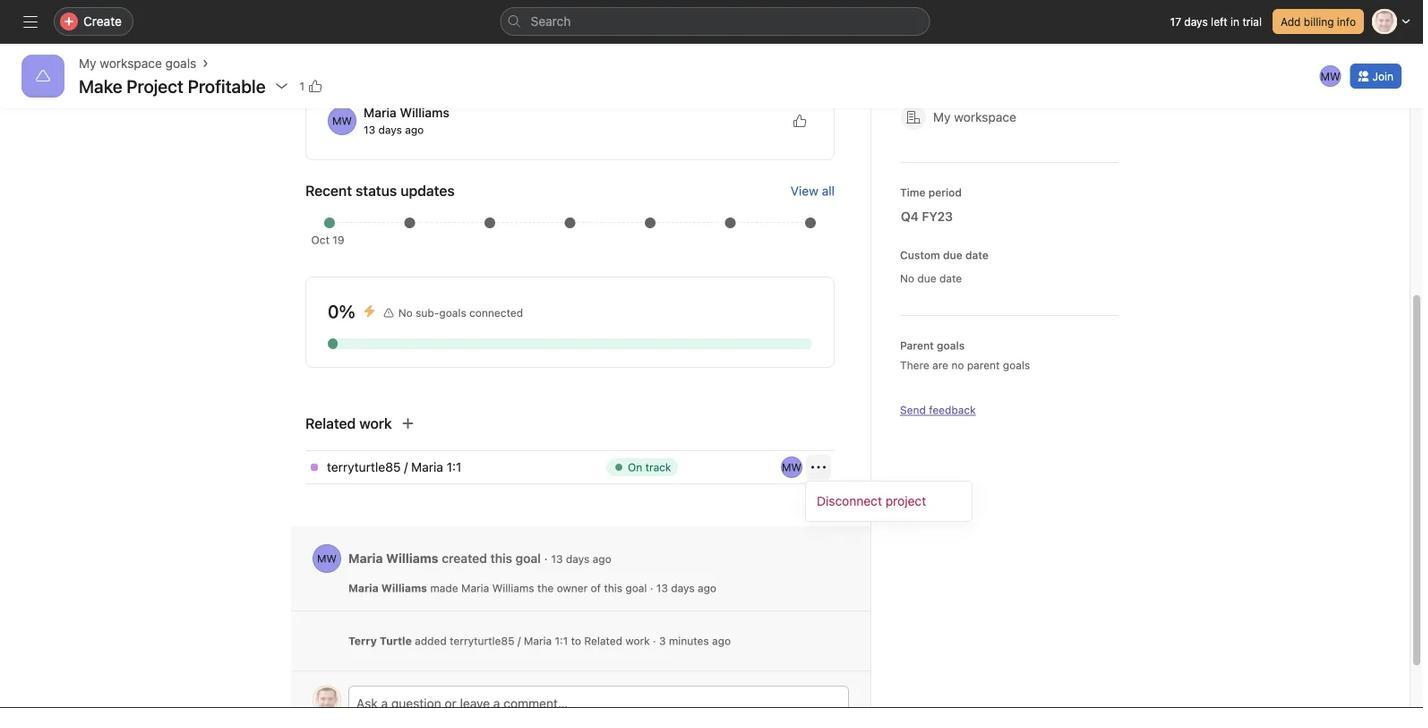 Task type: locate. For each thing, give the bounding box(es) containing it.
1 horizontal spatial /
[[518, 635, 521, 648]]

0 vertical spatial date
[[966, 249, 989, 262]]

·
[[544, 551, 548, 566], [650, 582, 654, 595], [653, 635, 656, 648]]

0 horizontal spatial 13
[[364, 124, 376, 136]]

0 vertical spatial this
[[491, 551, 513, 566]]

status updates
[[356, 182, 455, 199]]

this right created
[[491, 551, 513, 566]]

ago up status updates at the top of the page
[[405, 124, 424, 136]]

1 vertical spatial 13
[[551, 553, 563, 566]]

0 vertical spatial terryturtle85
[[327, 460, 401, 475]]

1 horizontal spatial 13
[[551, 553, 563, 566]]

0 vertical spatial workspace
[[100, 56, 162, 71]]

1 vertical spatial maria williams link
[[349, 551, 439, 566]]

0 vertical spatial 1:1
[[447, 460, 462, 475]]

ago up 'of'
[[593, 553, 612, 566]]

0 horizontal spatial this
[[491, 551, 513, 566]]

/ down 'add supporting work' icon
[[404, 460, 408, 475]]

date for no due date
[[940, 272, 962, 285]]

0 vertical spatial maria williams link
[[364, 105, 450, 120]]

show options image
[[275, 79, 289, 93]]

1 vertical spatial this
[[604, 582, 623, 595]]

13
[[364, 124, 376, 136], [551, 553, 563, 566], [657, 582, 668, 595]]

1 horizontal spatial goal
[[626, 582, 647, 595]]

williams up made
[[386, 551, 439, 566]]

2 horizontal spatial 13
[[657, 582, 668, 595]]

1 horizontal spatial date
[[966, 249, 989, 262]]

my inside dropdown button
[[934, 110, 951, 125]]

tt
[[320, 694, 334, 707]]

add
[[1281, 15, 1301, 28]]

due down custom
[[918, 272, 937, 285]]

connected
[[470, 307, 523, 319]]

1 horizontal spatial no
[[901, 272, 915, 285]]

my workspace button
[[893, 101, 1025, 134]]

1 vertical spatial ·
[[650, 582, 654, 595]]

added
[[415, 635, 447, 648]]

q4 fy23 button
[[890, 201, 983, 233]]

goals
[[165, 56, 197, 71], [439, 307, 467, 319], [937, 340, 965, 352], [1003, 359, 1031, 372]]

my up period
[[934, 110, 951, 125]]

maria williams 13 days ago
[[364, 105, 450, 136]]

workspace inside dropdown button
[[955, 110, 1017, 125]]

create
[[83, 14, 122, 29]]

1 vertical spatial date
[[940, 272, 962, 285]]

1 vertical spatial mw button
[[780, 457, 805, 478]]

maria williams link for 13
[[364, 105, 450, 120]]

of
[[591, 582, 601, 595]]

no for 0%
[[398, 307, 413, 319]]

terryturtle85 down related work
[[327, 460, 401, 475]]

mw
[[1321, 70, 1341, 82], [332, 115, 352, 127], [782, 461, 802, 474], [317, 553, 337, 565]]

search list box
[[500, 7, 931, 36]]

this
[[491, 551, 513, 566], [604, 582, 623, 595]]

0 vertical spatial due
[[944, 249, 963, 262]]

add billing info button
[[1273, 9, 1365, 34]]

days up the owner
[[566, 553, 590, 566]]

due up no due date
[[944, 249, 963, 262]]

1 vertical spatial workspace
[[955, 110, 1017, 125]]

terryturtle85 right added
[[450, 635, 515, 648]]

1 horizontal spatial workspace
[[955, 110, 1017, 125]]

/
[[404, 460, 408, 475], [518, 635, 521, 648]]

1 vertical spatial my
[[934, 110, 951, 125]]

13 up the 'recent status updates'
[[364, 124, 376, 136]]

parent
[[968, 359, 1000, 372]]

williams up status updates at the top of the page
[[400, 105, 450, 120]]

0 vertical spatial mw button
[[1319, 64, 1344, 89]]

search button
[[500, 7, 931, 36]]

join button
[[1351, 64, 1402, 89]]

ago
[[405, 124, 424, 136], [593, 553, 612, 566], [698, 582, 717, 595], [712, 635, 731, 648]]

2 vertical spatial ·
[[653, 635, 656, 648]]

days up the 'recent status updates'
[[379, 124, 402, 136]]

0 vertical spatial no
[[901, 272, 915, 285]]

goal
[[516, 551, 541, 566], [626, 582, 647, 595]]

my for my workspace goals
[[79, 56, 96, 71]]

0 horizontal spatial date
[[940, 272, 962, 285]]

williams inside maria williams 13 days ago
[[400, 105, 450, 120]]

project profitable
[[127, 75, 266, 96]]

0 horizontal spatial goal
[[516, 551, 541, 566]]

no sub-goals connected
[[398, 307, 523, 319]]

0 horizontal spatial due
[[918, 272, 937, 285]]

terry turtle added terryturtle85 / maria 1:1 to related work · 3 minutes ago
[[349, 635, 731, 648]]

trial
[[1243, 15, 1262, 28]]

0 horizontal spatial my
[[79, 56, 96, 71]]

williams left made
[[382, 582, 427, 595]]

mw button
[[1319, 64, 1344, 89], [780, 457, 805, 478], [313, 545, 341, 573]]

date for custom due date
[[966, 249, 989, 262]]

1 vertical spatial 1:1
[[555, 635, 568, 648]]

custom
[[901, 249, 941, 262]]

1 horizontal spatial due
[[944, 249, 963, 262]]

williams
[[400, 105, 450, 120], [386, 551, 439, 566], [382, 582, 427, 595], [492, 582, 535, 595]]

workspace up make
[[100, 56, 162, 71]]

terryturtle85 / maria 1:1
[[327, 460, 462, 475]]

1 vertical spatial no
[[398, 307, 413, 319]]

0 horizontal spatial /
[[404, 460, 408, 475]]

days
[[1185, 15, 1209, 28], [379, 124, 402, 136], [566, 553, 590, 566], [671, 582, 695, 595]]

disconnect project
[[817, 494, 927, 509]]

expand sidebar image
[[23, 14, 38, 29]]

view all
[[791, 183, 835, 198]]

maria williams link up made
[[349, 551, 439, 566]]

all
[[822, 183, 835, 198]]

no
[[901, 272, 915, 285], [398, 307, 413, 319]]

due for no
[[918, 272, 937, 285]]

0 horizontal spatial 1:1
[[447, 460, 462, 475]]

maria williams link up terry turtle link
[[349, 582, 427, 595]]

send feedback
[[901, 404, 976, 417]]

workspace
[[100, 56, 162, 71], [955, 110, 1017, 125]]

parent
[[901, 340, 934, 352]]

workspace up period
[[955, 110, 1017, 125]]

show options image
[[812, 461, 826, 475]]

1 horizontal spatial 1:1
[[555, 635, 568, 648]]

days inside maria williams 13 days ago
[[379, 124, 402, 136]]

· right 'of'
[[650, 582, 654, 595]]

date down custom due date
[[940, 272, 962, 285]]

williams for created
[[386, 551, 439, 566]]

0 horizontal spatial terryturtle85
[[327, 460, 401, 475]]

2 horizontal spatial mw button
[[1319, 64, 1344, 89]]

3
[[659, 635, 666, 648]]

0%
[[328, 301, 355, 322]]

13 up 3
[[657, 582, 668, 595]]

1 horizontal spatial terryturtle85
[[450, 635, 515, 648]]

1 horizontal spatial my
[[934, 110, 951, 125]]

1
[[300, 80, 305, 92]]

made
[[430, 582, 458, 595]]

oct
[[311, 234, 330, 246]]

maria williams link up status updates at the top of the page
[[364, 105, 450, 120]]

date down the q4 fy23 dropdown button
[[966, 249, 989, 262]]

13 up 'the'
[[551, 553, 563, 566]]

0 vertical spatial 13
[[364, 124, 376, 136]]

0 vertical spatial my
[[79, 56, 96, 71]]

days right "17"
[[1185, 15, 1209, 28]]

13 inside maria williams 13 days ago
[[364, 124, 376, 136]]

date
[[966, 249, 989, 262], [940, 272, 962, 285]]

1:1
[[447, 460, 462, 475], [555, 635, 568, 648]]

owner
[[557, 582, 588, 595]]

add supporting work image
[[401, 417, 415, 431]]

· left 3
[[653, 635, 656, 648]]

my up make
[[79, 56, 96, 71]]

q4
[[901, 209, 919, 224]]

maria
[[364, 105, 397, 120], [411, 460, 443, 475], [349, 551, 383, 566], [349, 582, 379, 595], [461, 582, 489, 595], [524, 635, 552, 648]]

maria williams link
[[364, 105, 450, 120], [349, 551, 439, 566], [349, 582, 427, 595]]

no left sub-
[[398, 307, 413, 319]]

terryturtle85
[[327, 460, 401, 475], [450, 635, 515, 648]]

/ down maria williams made maria williams the owner of this goal · 13 days ago
[[518, 635, 521, 648]]

to
[[571, 635, 582, 648]]

goal up maria williams made maria williams the owner of this goal · 13 days ago
[[516, 551, 541, 566]]

2 vertical spatial mw button
[[313, 545, 341, 573]]

workspace for my workspace
[[955, 110, 1017, 125]]

this right 'of'
[[604, 582, 623, 595]]

0 horizontal spatial workspace
[[100, 56, 162, 71]]

0 likes. click to like this task image
[[793, 114, 807, 128]]

goal right 'of'
[[626, 582, 647, 595]]

1 vertical spatial due
[[918, 272, 937, 285]]

no down custom
[[901, 272, 915, 285]]

0 horizontal spatial no
[[398, 307, 413, 319]]

no due date
[[901, 272, 962, 285]]

my
[[79, 56, 96, 71], [934, 110, 951, 125]]

view all button
[[791, 183, 835, 198]]

17 days left in trial
[[1171, 15, 1262, 28]]

turtle
[[380, 635, 412, 648]]

· up 'the'
[[544, 551, 548, 566]]

the
[[538, 582, 554, 595]]

0 vertical spatial /
[[404, 460, 408, 475]]

there
[[901, 359, 930, 372]]

due
[[944, 249, 963, 262], [918, 272, 937, 285]]



Task type: vqa. For each thing, say whether or not it's contained in the screenshot.
to
yes



Task type: describe. For each thing, give the bounding box(es) containing it.
goals up no
[[937, 340, 965, 352]]

fy23
[[922, 209, 953, 224]]

view
[[791, 183, 819, 198]]

1 horizontal spatial this
[[604, 582, 623, 595]]

make project profitable
[[79, 75, 266, 96]]

2 vertical spatial maria williams link
[[349, 582, 427, 595]]

· for to related work
[[653, 635, 656, 648]]

days up minutes
[[671, 582, 695, 595]]

williams for 13
[[400, 105, 450, 120]]

my workspace goals
[[79, 56, 197, 71]]

disconnect project link
[[806, 486, 972, 518]]

0 horizontal spatial mw button
[[313, 545, 341, 573]]

time
[[901, 186, 926, 199]]

19
[[333, 234, 345, 246]]

on
[[628, 461, 643, 474]]

created
[[442, 551, 487, 566]]

left
[[1212, 15, 1228, 28]]

related
[[585, 635, 623, 648]]

track
[[646, 461, 672, 474]]

terry turtle link
[[349, 635, 412, 648]]

maria williams made maria williams the owner of this goal · 13 days ago
[[349, 582, 717, 595]]

parent goals there are no parent goals
[[901, 340, 1031, 372]]

williams for made
[[382, 582, 427, 595]]

time period
[[901, 186, 962, 199]]

work
[[626, 635, 650, 648]]

related work
[[306, 415, 392, 432]]

my for my workspace
[[934, 110, 951, 125]]

q4 fy23
[[901, 209, 953, 224]]

terry
[[349, 635, 377, 648]]

recent
[[306, 182, 352, 199]]

due for custom
[[944, 249, 963, 262]]

oct 19
[[311, 234, 345, 246]]

goals up make project profitable
[[165, 56, 197, 71]]

are
[[933, 359, 949, 372]]

· for the owner of this goal
[[650, 582, 654, 595]]

maria williams created this goal · 13 days ago
[[349, 551, 612, 566]]

billing
[[1304, 15, 1335, 28]]

ago inside maria williams 13 days ago
[[405, 124, 424, 136]]

0 vertical spatial goal
[[516, 551, 541, 566]]

1 horizontal spatial mw button
[[780, 457, 805, 478]]

send feedback link
[[901, 402, 976, 418]]

minutes
[[669, 635, 709, 648]]

17
[[1171, 15, 1182, 28]]

no
[[952, 359, 965, 372]]

1 button
[[294, 73, 328, 99]]

1 vertical spatial goal
[[626, 582, 647, 595]]

workspace for my workspace goals
[[100, 56, 162, 71]]

create button
[[54, 7, 133, 36]]

feedback
[[929, 404, 976, 417]]

make
[[79, 75, 122, 96]]

recent status updates
[[306, 182, 455, 199]]

1 vertical spatial terryturtle85
[[450, 635, 515, 648]]

1 vertical spatial /
[[518, 635, 521, 648]]

add billing info
[[1281, 15, 1357, 28]]

13 inside maria williams created this goal · 13 days ago
[[551, 553, 563, 566]]

sub-
[[416, 307, 439, 319]]

info
[[1338, 15, 1357, 28]]

ago up minutes
[[698, 582, 717, 595]]

my workspace goals link
[[79, 54, 197, 73]]

disconnect
[[817, 494, 883, 509]]

goals right the parent
[[1003, 359, 1031, 372]]

custom due date
[[901, 249, 989, 262]]

send
[[901, 404, 926, 417]]

my workspace
[[934, 110, 1017, 125]]

ago right minutes
[[712, 635, 731, 648]]

tt button
[[313, 686, 341, 709]]

on track
[[628, 461, 672, 474]]

0 vertical spatial ·
[[544, 551, 548, 566]]

terryturtle85 / maria 1:1 link
[[327, 458, 578, 478]]

2 vertical spatial 13
[[657, 582, 668, 595]]

goals left "connected"
[[439, 307, 467, 319]]

no for time period
[[901, 272, 915, 285]]

days inside maria williams created this goal · 13 days ago
[[566, 553, 590, 566]]

williams left 'the'
[[492, 582, 535, 595]]

maria inside maria williams 13 days ago
[[364, 105, 397, 120]]

maria williams link for created
[[349, 551, 439, 566]]

project
[[886, 494, 927, 509]]

search
[[531, 14, 571, 29]]

ago inside maria williams created this goal · 13 days ago
[[593, 553, 612, 566]]

period
[[929, 186, 962, 199]]

in
[[1231, 15, 1240, 28]]

join
[[1373, 70, 1394, 82]]



